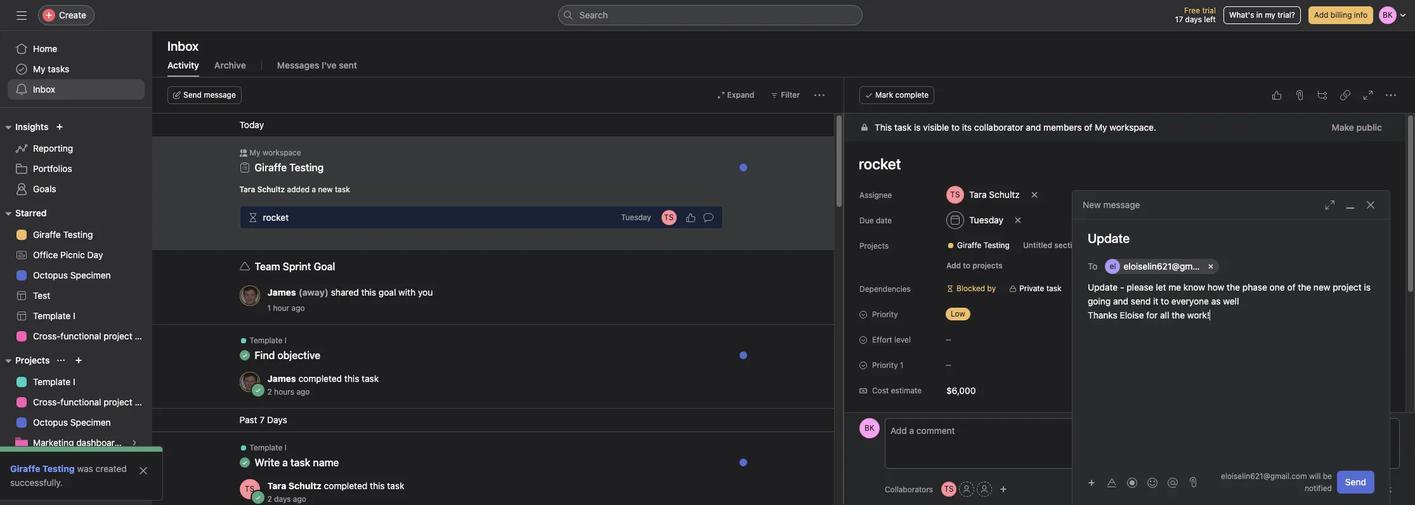 Task type: locate. For each thing, give the bounding box(es) containing it.
0 vertical spatial 1
[[268, 303, 271, 313]]

more actions for this task image
[[1387, 90, 1397, 100]]

add up the blocked
[[947, 261, 962, 270]]

new right the one
[[1314, 282, 1331, 293]]

completed down task name
[[324, 480, 368, 491]]

octopus specimen for picnic
[[33, 270, 111, 281]]

ja button left hours
[[240, 372, 260, 392]]

my left workspace
[[250, 148, 261, 157]]

2 — button from the top
[[941, 356, 1017, 374]]

1 horizontal spatial add
[[1315, 10, 1329, 20]]

archive notifications image
[[733, 340, 743, 350], [733, 447, 743, 457]]

add or remove collaborators image
[[1000, 486, 1008, 493]]

tuesday down tara schultz dropdown button
[[970, 215, 1004, 225]]

cross- for 1st cross-functional project plan link from the bottom
[[33, 397, 61, 407]]

2 cross-functional project plan from the top
[[33, 397, 152, 407]]

tara down write
[[268, 480, 286, 491]]

shared
[[331, 287, 359, 298]]

completed
[[299, 373, 342, 384], [324, 480, 368, 491]]

1 vertical spatial archive notifications image
[[733, 447, 743, 457]]

octopus inside projects element
[[33, 417, 68, 428]]

day
[[87, 249, 103, 260]]

octopus down office
[[33, 270, 68, 281]]

2 vertical spatial project
[[104, 397, 132, 407]]

toolbar
[[1083, 473, 1185, 492]]

this task is visible to its collaborator and members of my workspace.
[[875, 122, 1157, 133]]

2 vertical spatial ago
[[293, 494, 306, 504]]

1 — button from the top
[[941, 331, 1017, 348]]

assignee
[[860, 190, 893, 200]]

plan inside projects element
[[135, 397, 152, 407]]

project for 1st cross-functional project plan link from the bottom
[[104, 397, 132, 407]]

inbox down my tasks
[[33, 84, 55, 95]]

its
[[963, 122, 972, 133]]

cross- up 'marketing' at the left of the page
[[33, 397, 61, 407]]

0 horizontal spatial ts
[[245, 484, 255, 494]]

successfully.
[[10, 477, 63, 488]]

testing up office picnic day link
[[63, 229, 93, 240]]

2 inside james completed this task 2 hours ago
[[268, 387, 272, 397]]

update - please let me know how the phase one of the new project is going and send it to everyone as well thanks eloise for all the work!
[[1088, 282, 1374, 320]]

add
[[1315, 10, 1329, 20], [947, 261, 962, 270]]

james link up hours
[[268, 373, 296, 384]]

i down new project or portfolio image
[[73, 376, 75, 387]]

send
[[183, 90, 202, 100], [1346, 477, 1367, 487]]

main content containing this task is visible to its collaborator and members of my workspace.
[[845, 114, 1406, 505]]

1 vertical spatial cross-functional project plan
[[33, 397, 152, 407]]

send right be on the right bottom of page
[[1346, 477, 1367, 487]]

0 vertical spatial octopus specimen link
[[8, 265, 145, 286]]

my left workspace.
[[1095, 122, 1108, 133]]

cross-functional project plan up new project or portfolio image
[[33, 331, 152, 341]]

1 vertical spatial octopus
[[33, 417, 68, 428]]

untitled section button
[[1018, 237, 1098, 254]]

insights
[[15, 121, 48, 132]]

2 horizontal spatial tara
[[970, 189, 987, 200]]

close image
[[1366, 200, 1377, 210], [138, 466, 149, 476]]

send message button
[[168, 86, 242, 104]]

1 vertical spatial template i link
[[8, 372, 145, 392]]

giraffe testing up projects
[[958, 241, 1010, 250]]

1 horizontal spatial ts
[[664, 212, 674, 222]]

see details, marketing dashboards image
[[131, 439, 138, 447]]

octopus specimen inside starred element
[[33, 270, 111, 281]]

giraffe inside starred element
[[33, 229, 61, 240]]

my left tasks
[[33, 63, 45, 74]]

filter button
[[766, 86, 806, 104]]

0 vertical spatial add
[[1315, 10, 1329, 20]]

1 vertical spatial project
[[104, 331, 132, 341]]

0 vertical spatial ago
[[292, 303, 305, 313]]

formatting image
[[1107, 478, 1118, 488]]

ago right hours
[[297, 387, 310, 397]]

task
[[33, 458, 52, 468]]

projects
[[860, 241, 889, 251], [15, 355, 50, 366]]

octopus
[[33, 270, 68, 281], [33, 417, 68, 428]]

ts right collaborators
[[945, 484, 954, 494]]

create
[[59, 10, 86, 20]]

dependencies
[[860, 284, 911, 294]]

giraffe testing link up add to projects
[[942, 239, 1015, 252]]

1 octopus from the top
[[33, 270, 68, 281]]

0 comments image
[[704, 212, 714, 222]]

giraffe
[[255, 162, 287, 173], [33, 229, 61, 240], [958, 241, 982, 250], [10, 463, 40, 474]]

0 vertical spatial archive notifications image
[[733, 340, 743, 350]]

0 vertical spatial send
[[183, 90, 202, 100]]

tara for tara schultz
[[970, 189, 987, 200]]

to left its
[[952, 122, 960, 133]]

make public button
[[1324, 116, 1391, 139]]

everyone
[[1172, 296, 1210, 307]]

send left message
[[183, 90, 202, 100]]

1 vertical spatial plan
[[135, 397, 152, 407]]

2 left hours
[[268, 387, 272, 397]]

dialog
[[1073, 191, 1391, 505]]

giraffe down my workspace
[[255, 162, 287, 173]]

james up hour
[[268, 287, 296, 298]]

1 horizontal spatial and
[[1114, 296, 1129, 307]]

blocked
[[957, 284, 986, 293]]

1 vertical spatial octopus specimen
[[33, 417, 111, 428]]

archive notifications image for find objective
[[733, 340, 743, 350]]

2 2 from the top
[[268, 494, 272, 504]]

ts button right collaborators
[[942, 482, 957, 497]]

specimen down 'day'
[[70, 270, 111, 281]]

a right write
[[282, 457, 288, 468]]

1 james from the top
[[268, 287, 296, 298]]

my inside main content
[[1095, 122, 1108, 133]]

1 left hour
[[268, 303, 271, 313]]

cross-functional project plan
[[33, 331, 152, 341], [33, 397, 152, 407]]

1 horizontal spatial inbox
[[168, 39, 199, 53]]

0 vertical spatial priority
[[873, 310, 898, 319]]

0 vertical spatial projects
[[860, 241, 889, 251]]

0 vertical spatial inbox
[[168, 39, 199, 53]]

1 octopus specimen link from the top
[[8, 265, 145, 286]]

of inside rocket dialog
[[1085, 122, 1093, 133]]

1 priority from the top
[[873, 310, 898, 319]]

edit message draft document
[[1073, 281, 1391, 331]]

octopus inside starred element
[[33, 270, 68, 281]]

tara up tuesday dropdown button
[[970, 189, 987, 200]]

0 vertical spatial cross-
[[33, 331, 61, 341]]

1 cross- from the top
[[33, 331, 61, 341]]

test
[[33, 290, 50, 301]]

0 vertical spatial template i link
[[8, 306, 145, 326]]

cross- for first cross-functional project plan link from the top
[[33, 331, 61, 341]]

tara schultz
[[970, 189, 1020, 200]]

tara inside tara schultz completed this task 2 days ago
[[268, 480, 286, 491]]

marketing dashboards
[[33, 437, 125, 448]]

filter
[[781, 90, 800, 100]]

0 vertical spatial this
[[361, 287, 376, 298]]

and left members
[[1026, 122, 1042, 133]]

— for effort level
[[946, 336, 952, 343]]

template i link down test
[[8, 306, 145, 326]]

project inside update - please let me know how the phase one of the new project is going and send it to everyone as well thanks eloise for all the work!
[[1334, 282, 1362, 293]]

2 inside tara schultz completed this task 2 days ago
[[268, 494, 272, 504]]

eloiselin621@gmail.com up the me
[[1124, 261, 1223, 272]]

— button up cost estimate text field
[[941, 356, 1017, 374]]

plan for 1st cross-functional project plan link from the bottom
[[135, 397, 152, 407]]

what's in my trial? button
[[1224, 6, 1302, 24]]

this inside james completed this task 2 hours ago
[[345, 373, 359, 384]]

dependencies image
[[248, 212, 258, 222]]

template i down test
[[33, 310, 75, 321]]

0 vertical spatial and
[[1026, 122, 1042, 133]]

2 cross- from the top
[[33, 397, 61, 407]]

Task Name text field
[[851, 149, 1391, 178]]

ago
[[292, 303, 305, 313], [297, 387, 310, 397], [293, 494, 306, 504]]

days inside free trial 17 days left
[[1186, 15, 1203, 24]]

testing inside rocket dialog
[[984, 241, 1010, 250]]

1 vertical spatial new
[[1314, 282, 1331, 293]]

cost
[[873, 386, 889, 395]]

goals
[[33, 183, 56, 194]]

1 — from the top
[[946, 336, 952, 343]]

1 horizontal spatial send
[[1346, 477, 1367, 487]]

2 archive notifications image from the top
[[733, 447, 743, 457]]

0 horizontal spatial and
[[1026, 122, 1042, 133]]

ts button down write
[[240, 479, 260, 499]]

1 cross-functional project plan from the top
[[33, 331, 152, 341]]

james for completed
[[268, 373, 296, 384]]

my for my workspace
[[250, 148, 261, 157]]

completed inside tara schultz completed this task 2 days ago
[[324, 480, 368, 491]]

1 vertical spatial my
[[1095, 122, 1108, 133]]

1 functional from the top
[[61, 331, 101, 341]]

1 vertical spatial close image
[[138, 466, 149, 476]]

ago down tara schultz link
[[293, 494, 306, 504]]

1 horizontal spatial the
[[1228, 282, 1241, 293]]

1 vertical spatial is
[[1365, 282, 1371, 293]]

2 octopus specimen link from the top
[[8, 413, 145, 433]]

bk
[[865, 423, 875, 433]]

1 horizontal spatial projects
[[860, 241, 889, 251]]

add billing info
[[1315, 10, 1368, 20]]

specimen
[[70, 270, 111, 281], [70, 417, 111, 428]]

days right 17
[[1186, 15, 1203, 24]]

template inside projects element
[[33, 376, 71, 387]]

expand popout to full screen image
[[1326, 200, 1336, 210]]

is
[[915, 122, 921, 133], [1365, 282, 1371, 293]]

projects inside dropdown button
[[15, 355, 50, 366]]

tasks
[[48, 63, 69, 74]]

functional inside starred element
[[61, 331, 101, 341]]

octopus up 'marketing' at the left of the page
[[33, 417, 68, 428]]

1 ja from the top
[[246, 291, 254, 300]]

send inside 'button'
[[1346, 477, 1367, 487]]

1 vertical spatial cross-
[[33, 397, 61, 407]]

add for add billing info
[[1315, 10, 1329, 20]]

0 horizontal spatial tara
[[240, 185, 255, 194]]

starred element
[[0, 202, 152, 349]]

1 vertical spatial this
[[345, 373, 359, 384]]

—
[[946, 336, 952, 343], [946, 361, 952, 369]]

1 vertical spatial eloiselin621@gmail.com
[[1222, 472, 1308, 481]]

create button
[[38, 5, 95, 25]]

send for send
[[1346, 477, 1367, 487]]

my inside "global" element
[[33, 63, 45, 74]]

cross-functional project plan up dashboards
[[33, 397, 152, 407]]

2 vertical spatial this
[[370, 480, 385, 491]]

cross-functional project plan link up new project or portfolio image
[[8, 326, 152, 347]]

add subtask image
[[1318, 90, 1328, 100]]

ts left 0 likes. click to like this task image
[[664, 212, 674, 222]]

of right members
[[1085, 122, 1093, 133]]

james inside james completed this task 2 hours ago
[[268, 373, 296, 384]]

cross-functional project plan inside starred element
[[33, 331, 152, 341]]

i up write a task name
[[285, 443, 287, 453]]

insights button
[[0, 119, 48, 135]]

this
[[875, 122, 893, 133]]

testing up added
[[289, 162, 324, 173]]

1 octopus specimen from the top
[[33, 270, 111, 281]]

completed down find objective
[[299, 373, 342, 384]]

of right the one
[[1288, 282, 1296, 293]]

new
[[318, 185, 333, 194], [1314, 282, 1331, 293]]

0 vertical spatial of
[[1085, 122, 1093, 133]]

message
[[204, 90, 236, 100]]

cost estimate
[[873, 386, 922, 395]]

0 vertical spatial to
[[952, 122, 960, 133]]

picnic
[[60, 249, 85, 260]]

eloiselin621@gmail.com row
[[1106, 258, 1373, 277]]

1 horizontal spatial new
[[1314, 282, 1331, 293]]

1 vertical spatial — button
[[941, 356, 1017, 374]]

schultz left added
[[257, 185, 285, 194]]

and inside rocket dialog
[[1026, 122, 1042, 133]]

specimen inside starred element
[[70, 270, 111, 281]]

template i up find objective
[[250, 336, 287, 345]]

cross- up "show options, current sort, top" icon
[[33, 331, 61, 341]]

messages i've sent
[[277, 60, 357, 70]]

new inside update - please let me know how the phase one of the new project is going and send it to everyone as well thanks eloise for all the work!
[[1314, 282, 1331, 293]]

projects button
[[0, 353, 50, 368]]

my for my tasks
[[33, 63, 45, 74]]

attachments: add a file to this task, rocket image
[[1295, 90, 1305, 100]]

insert an object image
[[1088, 479, 1096, 486]]

main content
[[845, 114, 1406, 505]]

0 vertical spatial is
[[915, 122, 921, 133]]

2 octopus specimen from the top
[[33, 417, 111, 428]]

schultz inside tara schultz dropdown button
[[990, 189, 1020, 200]]

1 vertical spatial james link
[[268, 373, 296, 384]]

0 vertical spatial specimen
[[70, 270, 111, 281]]

0 horizontal spatial inbox
[[33, 84, 55, 95]]

giraffe testing down workspace
[[255, 162, 324, 173]]

tuesday left 0 likes. click to like this task image
[[622, 213, 651, 222]]

remove assignee image
[[1031, 191, 1039, 199]]

new image
[[56, 123, 64, 131]]

reporting link
[[8, 138, 145, 159]]

i inside starred element
[[73, 310, 75, 321]]

functional for first cross-functional project plan link from the top
[[61, 331, 101, 341]]

2 plan from the top
[[135, 397, 152, 407]]

insights element
[[0, 116, 152, 202]]

schultz inside tara schultz completed this task 2 days ago
[[289, 480, 322, 491]]

1 specimen from the top
[[70, 270, 111, 281]]

clear due date image
[[1015, 216, 1022, 224]]

1 horizontal spatial days
[[1186, 15, 1203, 24]]

cross-functional project plan inside projects element
[[33, 397, 152, 407]]

and down -
[[1114, 296, 1129, 307]]

0 vertical spatial new
[[318, 185, 333, 194]]

complete
[[896, 90, 929, 100]]

0 vertical spatial ja button
[[240, 286, 260, 306]]

ja button
[[240, 286, 260, 306], [240, 372, 260, 392]]

new project or portfolio image
[[75, 357, 83, 364]]

testing inside starred element
[[63, 229, 93, 240]]

1 vertical spatial 1
[[901, 360, 904, 370]]

schultz up clear due date image
[[990, 189, 1020, 200]]

eloiselin621@gmail.com
[[1124, 261, 1223, 272], [1222, 472, 1308, 481]]

projects down due date
[[860, 241, 889, 251]]

1 horizontal spatial a
[[312, 185, 316, 194]]

1 down level
[[901, 360, 904, 370]]

template down "show options, current sort, top" icon
[[33, 376, 71, 387]]

template i link down new project or portfolio image
[[8, 372, 145, 392]]

task inside join task button
[[1375, 484, 1392, 494]]

0 vertical spatial cross-functional project plan link
[[8, 326, 152, 347]]

home
[[33, 43, 57, 54]]

cross- inside projects element
[[33, 397, 61, 407]]

schultz for tara schultz completed this task 2 days ago
[[289, 480, 322, 491]]

1 vertical spatial to
[[964, 261, 971, 270]]

more actions image
[[815, 90, 825, 100]]

2 — from the top
[[946, 361, 952, 369]]

the up 'well'
[[1228, 282, 1241, 293]]

the right all
[[1172, 310, 1186, 320]]

expand
[[728, 90, 755, 100]]

0 vertical spatial eloiselin621@gmail.com
[[1124, 261, 1223, 272]]

0 horizontal spatial ts button
[[240, 479, 260, 499]]

0 vertical spatial octopus
[[33, 270, 68, 281]]

2 ja from the top
[[246, 377, 254, 387]]

untitled section
[[1024, 241, 1082, 250]]

2 down tara schultz link
[[268, 494, 272, 504]]

template inside starred element
[[33, 310, 71, 321]]

1 vertical spatial priority
[[873, 360, 898, 370]]

close image down see details, marketing dashboards image
[[138, 466, 149, 476]]

join task button
[[1334, 478, 1401, 501]]

octopus specimen inside projects element
[[33, 417, 111, 428]]

specimen inside projects element
[[70, 417, 111, 428]]

octopus specimen up marketing dashboards link
[[33, 417, 111, 428]]

james inside james (away) shared this goal with you 1 hour ago
[[268, 287, 296, 298]]

1 horizontal spatial of
[[1288, 282, 1296, 293]]

1 vertical spatial ja button
[[240, 372, 260, 392]]

in
[[1257, 10, 1263, 20]]

this inside tara schultz completed this task 2 days ago
[[370, 480, 385, 491]]

ts button left 0 likes. click to like this task image
[[662, 210, 677, 225]]

octopus specimen link up marketing dashboards
[[8, 413, 145, 433]]

to right it
[[1161, 296, 1170, 307]]

at mention image
[[1168, 478, 1179, 488]]

ja
[[246, 291, 254, 300], [246, 377, 254, 387]]

giraffe inside main content
[[958, 241, 982, 250]]

giraffe up office
[[33, 229, 61, 240]]

eloiselin621@gmail.com inside eloiselin621@gmail.com will be notified
[[1222, 472, 1308, 481]]

0 likes. click to like this task image
[[686, 212, 696, 222]]

2 vertical spatial to
[[1161, 296, 1170, 307]]

1 vertical spatial 2
[[268, 494, 272, 504]]

1 vertical spatial inbox
[[33, 84, 55, 95]]

tara schultz link
[[268, 480, 322, 491]]

2 cross-functional project plan link from the top
[[8, 392, 152, 413]]

1 vertical spatial cross-functional project plan link
[[8, 392, 152, 413]]

1 vertical spatial completed
[[324, 480, 368, 491]]

add inside rocket dialog
[[947, 261, 962, 270]]

0 horizontal spatial send
[[183, 90, 202, 100]]

0 vertical spatial ja
[[246, 291, 254, 300]]

octopus specimen down picnic
[[33, 270, 111, 281]]

giraffe up add to projects
[[958, 241, 982, 250]]

a right added
[[312, 185, 316, 194]]

1 horizontal spatial 1
[[901, 360, 904, 370]]

1 horizontal spatial tuesday
[[970, 215, 1004, 225]]

add left the billing
[[1315, 10, 1329, 20]]

1 vertical spatial days
[[274, 494, 291, 504]]

template down test
[[33, 310, 71, 321]]

giraffe testing up office picnic day
[[33, 229, 93, 240]]

1 2 from the top
[[268, 387, 272, 397]]

to left projects
[[964, 261, 971, 270]]

— button
[[941, 331, 1017, 348], [941, 356, 1017, 374]]

join task
[[1355, 484, 1392, 494]]

— button down low popup button
[[941, 331, 1017, 348]]

1 vertical spatial of
[[1288, 282, 1296, 293]]

invite button
[[12, 477, 67, 500]]

1 plan from the top
[[135, 331, 152, 341]]

2 horizontal spatial my
[[1095, 122, 1108, 133]]

ts button
[[662, 210, 677, 225], [240, 479, 260, 499], [942, 482, 957, 497]]

projects left "show options, current sort, top" icon
[[15, 355, 50, 366]]

what's
[[1230, 10, 1255, 20]]

functional inside projects element
[[61, 397, 101, 407]]

1 cross-functional project plan link from the top
[[8, 326, 152, 347]]

1 archive notifications image from the top
[[733, 340, 743, 350]]

priority down effort
[[873, 360, 898, 370]]

mark
[[876, 90, 894, 100]]

ts inside rocket dialog
[[945, 484, 954, 494]]

rocket dialog
[[845, 77, 1416, 505]]

schultz down write a task name
[[289, 480, 322, 491]]

1 vertical spatial ja
[[246, 377, 254, 387]]

2 octopus from the top
[[33, 417, 68, 428]]

test link
[[8, 286, 145, 306]]

going
[[1088, 296, 1111, 307]]

2 specimen from the top
[[70, 417, 111, 428]]

task inside tara schultz completed this task 2 days ago
[[387, 480, 405, 491]]

this inside james (away) shared this goal with you 1 hour ago
[[361, 287, 376, 298]]

james link up hour
[[268, 287, 296, 298]]

eloiselin621@gmail.com inside cell
[[1124, 261, 1223, 272]]

1 horizontal spatial to
[[964, 261, 971, 270]]

tuesday
[[622, 213, 651, 222], [970, 215, 1004, 225]]

1 horizontal spatial tara
[[268, 480, 286, 491]]

plan
[[135, 331, 152, 341], [135, 397, 152, 407]]

plan inside starred element
[[135, 331, 152, 341]]

1 james link from the top
[[268, 287, 296, 298]]

0 vertical spatial my
[[33, 63, 45, 74]]

specimen up dashboards
[[70, 417, 111, 428]]

emoji image
[[1148, 478, 1158, 488]]

archive notifications image for write a task name
[[733, 447, 743, 457]]

remove image
[[1072, 285, 1080, 293]]

archive
[[214, 60, 246, 70]]

cross-functional project plan link up marketing dashboards
[[8, 392, 152, 413]]

priority down 'dependencies'
[[873, 310, 898, 319]]

0 vertical spatial completed
[[299, 373, 342, 384]]

2 horizontal spatial schultz
[[990, 189, 1020, 200]]

eloiselin621@gmail.com for eloiselin621@gmail.com will be notified
[[1222, 472, 1308, 481]]

tara inside dropdown button
[[970, 189, 987, 200]]

2 priority from the top
[[873, 360, 898, 370]]

0 vertical spatial james link
[[268, 287, 296, 298]]

messages
[[277, 60, 319, 70]]

testing up projects
[[984, 241, 1010, 250]]

1 horizontal spatial close image
[[1366, 200, 1377, 210]]

template i inside projects element
[[33, 376, 75, 387]]

show options, current sort, top image
[[57, 357, 65, 364]]

tara for tara schultz completed this task 2 days ago
[[268, 480, 286, 491]]

new right added
[[318, 185, 333, 194]]

project inside starred element
[[104, 331, 132, 341]]

1 vertical spatial ago
[[297, 387, 310, 397]]

octopus specimen link down picnic
[[8, 265, 145, 286]]

copy task link image
[[1341, 90, 1351, 100]]

0 vertical spatial 2
[[268, 387, 272, 397]]

0 vertical spatial — button
[[941, 331, 1017, 348]]

2 functional from the top
[[61, 397, 101, 407]]

0 vertical spatial cross-functional project plan
[[33, 331, 152, 341]]

0 vertical spatial —
[[946, 336, 952, 343]]

a
[[312, 185, 316, 194], [282, 457, 288, 468]]

private
[[1020, 284, 1045, 293]]

ja for first ja button from the top of the page
[[246, 291, 254, 300]]

1 horizontal spatial my
[[250, 148, 261, 157]]

cross- inside starred element
[[33, 331, 61, 341]]

cross-
[[33, 331, 61, 341], [33, 397, 61, 407]]

my
[[1266, 10, 1276, 20]]

0 horizontal spatial close image
[[138, 466, 149, 476]]

1 vertical spatial —
[[946, 361, 952, 369]]

1 vertical spatial and
[[1114, 296, 1129, 307]]

as
[[1212, 296, 1221, 307]]

and
[[1026, 122, 1042, 133], [1114, 296, 1129, 307]]

send inside button
[[183, 90, 202, 100]]

— for priority 1
[[946, 361, 952, 369]]

eloiselin621@gmail.com left "will"
[[1222, 472, 1308, 481]]

0 horizontal spatial of
[[1085, 122, 1093, 133]]

2 james from the top
[[268, 373, 296, 384]]

functional up new project or portfolio image
[[61, 331, 101, 341]]

the right the one
[[1299, 282, 1312, 293]]

tara up dependencies icon
[[240, 185, 255, 194]]

1 vertical spatial add
[[947, 261, 962, 270]]

you
[[418, 287, 433, 298]]

ts left tara schultz link
[[245, 484, 255, 494]]



Task type: describe. For each thing, give the bounding box(es) containing it.
octopus specimen link for functional
[[8, 413, 145, 433]]

know
[[1184, 282, 1206, 293]]

testing up invite
[[42, 463, 75, 474]]

collaborators
[[885, 485, 934, 494]]

template up find objective
[[250, 336, 283, 345]]

search
[[580, 10, 608, 20]]

2 template i link from the top
[[8, 372, 145, 392]]

ts for the middle ts button
[[664, 212, 674, 222]]

7 days
[[260, 414, 287, 425]]

write
[[255, 457, 280, 468]]

effort level
[[873, 335, 911, 345]]

low button
[[941, 305, 1017, 323]]

info
[[1355, 10, 1368, 20]]

eloiselin621@gmail.com cell
[[1106, 259, 1223, 274]]

send for send message
[[183, 90, 202, 100]]

be
[[1324, 472, 1333, 481]]

sent
[[339, 60, 357, 70]]

how
[[1208, 282, 1225, 293]]

my tasks
[[33, 63, 69, 74]]

marketing dashboards link
[[8, 433, 145, 453]]

inbox inside inbox link
[[33, 84, 55, 95]]

2 james link from the top
[[268, 373, 296, 384]]

workspace.
[[1110, 122, 1157, 133]]

template i up write
[[250, 443, 287, 453]]

ts for right ts button
[[945, 484, 954, 494]]

2 ja button from the top
[[240, 372, 260, 392]]

to inside button
[[964, 261, 971, 270]]

starred
[[15, 208, 47, 218]]

Cost estimate text field
[[941, 379, 1094, 402]]

dialog containing new message
[[1073, 191, 1391, 505]]

ago inside james (away) shared this goal with you 1 hour ago
[[292, 303, 305, 313]]

blocked by
[[957, 284, 997, 293]]

dashboards
[[76, 437, 125, 448]]

phase
[[1243, 282, 1268, 293]]

tara for tara schultz added a new task
[[240, 185, 255, 194]]

octopus specimen link for picnic
[[8, 265, 145, 286]]

0 horizontal spatial new
[[318, 185, 333, 194]]

find objective
[[255, 350, 321, 361]]

giraffe testing up the successfully.
[[10, 463, 75, 474]]

trial?
[[1278, 10, 1296, 20]]

el
[[1110, 261, 1117, 271]]

— button for priority 1
[[941, 356, 1017, 374]]

i up find objective
[[285, 336, 287, 345]]

eloiselin621@gmail.com for eloiselin621@gmail.com
[[1124, 261, 1223, 272]]

my workspace
[[250, 148, 301, 157]]

ja for 2nd ja button from the top of the page
[[246, 377, 254, 387]]

giraffe testing inside rocket dialog
[[958, 241, 1010, 250]]

free trial 17 days left
[[1176, 6, 1217, 24]]

17
[[1176, 15, 1184, 24]]

octopus for office
[[33, 270, 68, 281]]

well
[[1224, 296, 1240, 307]]

office
[[33, 249, 58, 260]]

level
[[895, 335, 911, 345]]

giraffe testing link inside main content
[[942, 239, 1015, 252]]

add for add to projects
[[947, 261, 962, 270]]

james completed this task 2 hours ago
[[268, 373, 379, 397]]

is inside rocket dialog
[[915, 122, 921, 133]]

collaborator
[[975, 122, 1024, 133]]

is inside update - please let me know how the phase one of the new project is going and send it to everyone as well thanks eloise for all the work!
[[1365, 282, 1371, 293]]

search list box
[[558, 5, 863, 25]]

— button for effort level
[[941, 331, 1017, 348]]

added
[[287, 185, 310, 194]]

mark complete
[[876, 90, 929, 100]]

1 ja button from the top
[[240, 286, 260, 306]]

global element
[[0, 31, 152, 107]]

team sprint goal
[[255, 261, 335, 272]]

activity link
[[168, 60, 199, 77]]

invite
[[36, 483, 58, 494]]

record a video image
[[1128, 478, 1138, 488]]

send message
[[183, 90, 236, 100]]

make
[[1332, 122, 1355, 133]]

thanks
[[1088, 310, 1118, 320]]

ts for the left ts button
[[245, 484, 255, 494]]

1 template i link from the top
[[8, 306, 145, 326]]

reporting
[[33, 143, 73, 154]]

my tasks link
[[8, 59, 145, 79]]

tara schultz added a new task
[[240, 185, 350, 194]]

plan for first cross-functional project plan link from the top
[[135, 331, 152, 341]]

projects inside main content
[[860, 241, 889, 251]]

this for shared
[[361, 287, 376, 298]]

tuesday button
[[941, 209, 1010, 232]]

goals link
[[8, 179, 145, 199]]

task inside james completed this task 2 hours ago
[[362, 373, 379, 384]]

portfolios
[[33, 163, 72, 174]]

Add subject text field
[[1073, 230, 1391, 248]]

marketing
[[33, 437, 74, 448]]

0 likes. click to like this task image
[[1272, 90, 1283, 100]]

one
[[1270, 282, 1286, 293]]

2 horizontal spatial ts button
[[942, 482, 957, 497]]

cross-functional project plan for first cross-functional project plan link from the top
[[33, 331, 152, 341]]

tara schultz completed this task 2 days ago
[[268, 480, 405, 504]]

was
[[77, 463, 93, 474]]

by
[[988, 284, 997, 293]]

james for (away)
[[268, 287, 296, 298]]

tuesday button
[[622, 213, 651, 222]]

octopus for cross-
[[33, 417, 68, 428]]

write a task name
[[255, 457, 339, 468]]

workspace
[[263, 148, 301, 157]]

free
[[1185, 6, 1201, 15]]

was created successfully.
[[10, 463, 127, 488]]

eloise
[[1120, 310, 1145, 320]]

priority for priority
[[873, 310, 898, 319]]

0 horizontal spatial to
[[952, 122, 960, 133]]

tuesday inside tuesday dropdown button
[[970, 215, 1004, 225]]

giraffe testing link down workspace
[[255, 162, 324, 173]]

projects element
[[0, 349, 152, 505]]

i inside projects element
[[73, 376, 75, 387]]

schultz for tara schultz added a new task
[[257, 185, 285, 194]]

hide sidebar image
[[17, 10, 27, 20]]

task name
[[291, 457, 339, 468]]

messages i've sent link
[[277, 60, 357, 77]]

0 horizontal spatial the
[[1172, 310, 1186, 320]]

schultz for tara schultz
[[990, 189, 1020, 200]]

bk button
[[860, 418, 880, 439]]

specimen for picnic
[[70, 270, 111, 281]]

completed inside james completed this task 2 hours ago
[[299, 373, 342, 384]]

priority for priority 1
[[873, 360, 898, 370]]

main content inside rocket dialog
[[845, 114, 1406, 505]]

2 horizontal spatial the
[[1299, 282, 1312, 293]]

functional for 1st cross-functional project plan link from the bottom
[[61, 397, 101, 407]]

today
[[240, 119, 264, 130]]

giraffe testing inside starred element
[[33, 229, 93, 240]]

archive link
[[214, 60, 246, 77]]

team
[[255, 261, 280, 272]]

1 inside main content
[[901, 360, 904, 370]]

and inside update - please let me know how the phase one of the new project is going and send it to everyone as well thanks eloise for all the work!
[[1114, 296, 1129, 307]]

task link
[[8, 453, 145, 473]]

of inside update - please let me know how the phase one of the new project is going and send it to everyone as well thanks eloise for all the work!
[[1288, 282, 1296, 293]]

0 horizontal spatial tuesday
[[622, 213, 651, 222]]

eloiselin621@gmail.com will be notified
[[1222, 472, 1333, 493]]

low
[[951, 309, 966, 319]]

days inside tara schultz completed this task 2 days ago
[[274, 494, 291, 504]]

0 vertical spatial a
[[312, 185, 316, 194]]

with
[[399, 287, 416, 298]]

1 inside james (away) shared this goal with you 1 hour ago
[[268, 303, 271, 313]]

new message
[[1083, 199, 1141, 210]]

giraffe testing link up the successfully.
[[10, 463, 75, 474]]

office picnic day link
[[8, 245, 145, 265]]

i've
[[322, 60, 337, 70]]

past 7 days
[[240, 414, 287, 425]]

archive all image
[[733, 152, 743, 162]]

specimen for functional
[[70, 417, 111, 428]]

-
[[1121, 282, 1125, 293]]

project for first cross-functional project plan link from the top
[[104, 331, 132, 341]]

all
[[1161, 310, 1170, 320]]

template up write
[[250, 443, 283, 453]]

activity
[[168, 60, 199, 70]]

date
[[876, 216, 892, 225]]

ago inside james completed this task 2 hours ago
[[297, 387, 310, 397]]

toolbar inside dialog
[[1083, 473, 1185, 492]]

this for completed
[[370, 480, 385, 491]]

giraffe testing link up picnic
[[8, 225, 145, 245]]

inbox link
[[8, 79, 145, 100]]

cross-functional project plan for 1st cross-functional project plan link from the bottom
[[33, 397, 152, 407]]

octopus specimen for functional
[[33, 417, 111, 428]]

description
[[860, 411, 901, 421]]

ago inside tara schultz completed this task 2 days ago
[[293, 494, 306, 504]]

1 horizontal spatial ts button
[[662, 210, 677, 225]]

home link
[[8, 39, 145, 59]]

template i inside starred element
[[33, 310, 75, 321]]

to inside update - please let me know how the phase one of the new project is going and send it to everyone as well thanks eloise for all the work!
[[1161, 296, 1170, 307]]

tara schultz button
[[941, 183, 1026, 206]]

due date
[[860, 216, 892, 225]]

giraffe up the successfully.
[[10, 463, 40, 474]]

add another team, project, or person image
[[1227, 263, 1235, 270]]

it
[[1154, 296, 1159, 307]]

minimize image
[[1346, 200, 1356, 210]]

full screen image
[[1364, 90, 1374, 100]]

past
[[240, 414, 257, 425]]

0 horizontal spatial a
[[282, 457, 288, 468]]

hour
[[273, 303, 290, 313]]



Task type: vqa. For each thing, say whether or not it's contained in the screenshot.
the leftmost "or"
no



